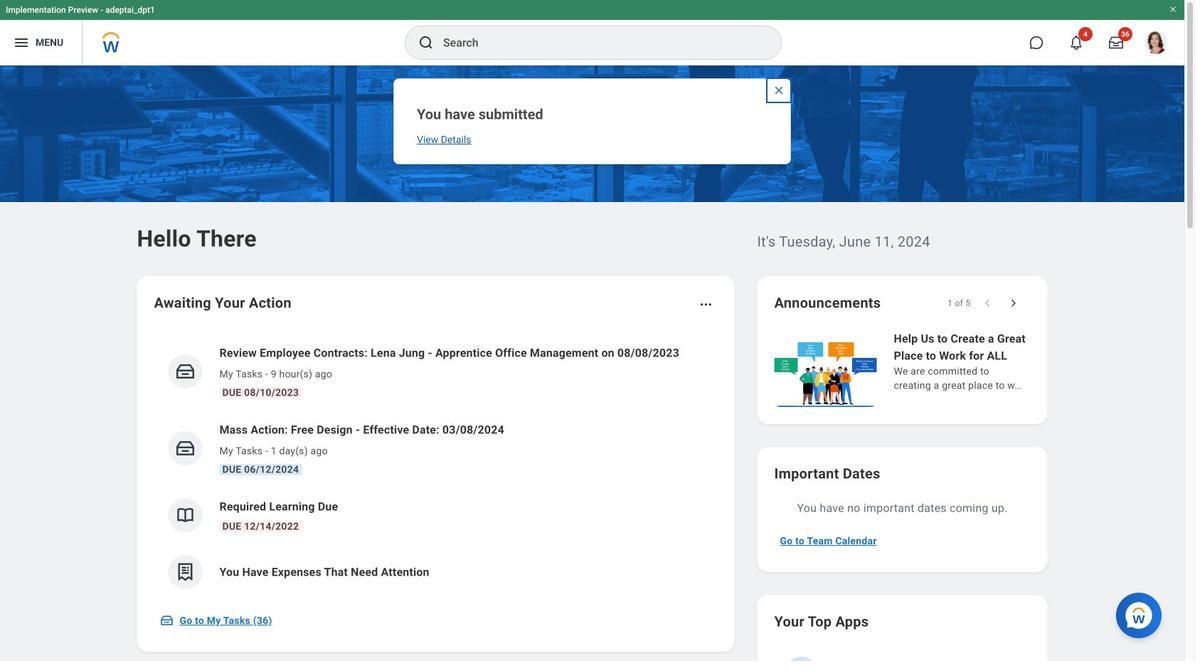 Task type: vqa. For each thing, say whether or not it's contained in the screenshot.
Select to filter grid data icon
no



Task type: describe. For each thing, give the bounding box(es) containing it.
search image
[[418, 34, 435, 51]]

justify image
[[13, 34, 30, 51]]

inbox image
[[175, 438, 196, 459]]

0 vertical spatial inbox image
[[175, 361, 196, 382]]



Task type: locate. For each thing, give the bounding box(es) containing it.
inbox image
[[175, 361, 196, 382], [160, 613, 174, 628]]

dialog
[[393, 78, 791, 164]]

dashboard expenses image
[[175, 561, 196, 583]]

book open image
[[175, 504, 196, 526]]

chevron left small image
[[981, 296, 995, 310]]

Search Workday  search field
[[443, 27, 752, 58]]

profile logan mcneil image
[[1145, 31, 1168, 57]]

1 horizontal spatial inbox image
[[175, 361, 196, 382]]

list
[[154, 333, 718, 601]]

status
[[948, 297, 971, 309]]

main content
[[0, 65, 1185, 661]]

close image
[[773, 85, 785, 96]]

close environment banner image
[[1169, 5, 1178, 14]]

inbox large image
[[1109, 36, 1124, 50]]

1 vertical spatial inbox image
[[160, 613, 174, 628]]

notifications large image
[[1069, 36, 1084, 50]]

banner
[[0, 0, 1185, 65]]

related actions image
[[699, 297, 713, 312]]

0 horizontal spatial inbox image
[[160, 613, 174, 628]]

chevron right small image
[[1006, 296, 1021, 310]]



